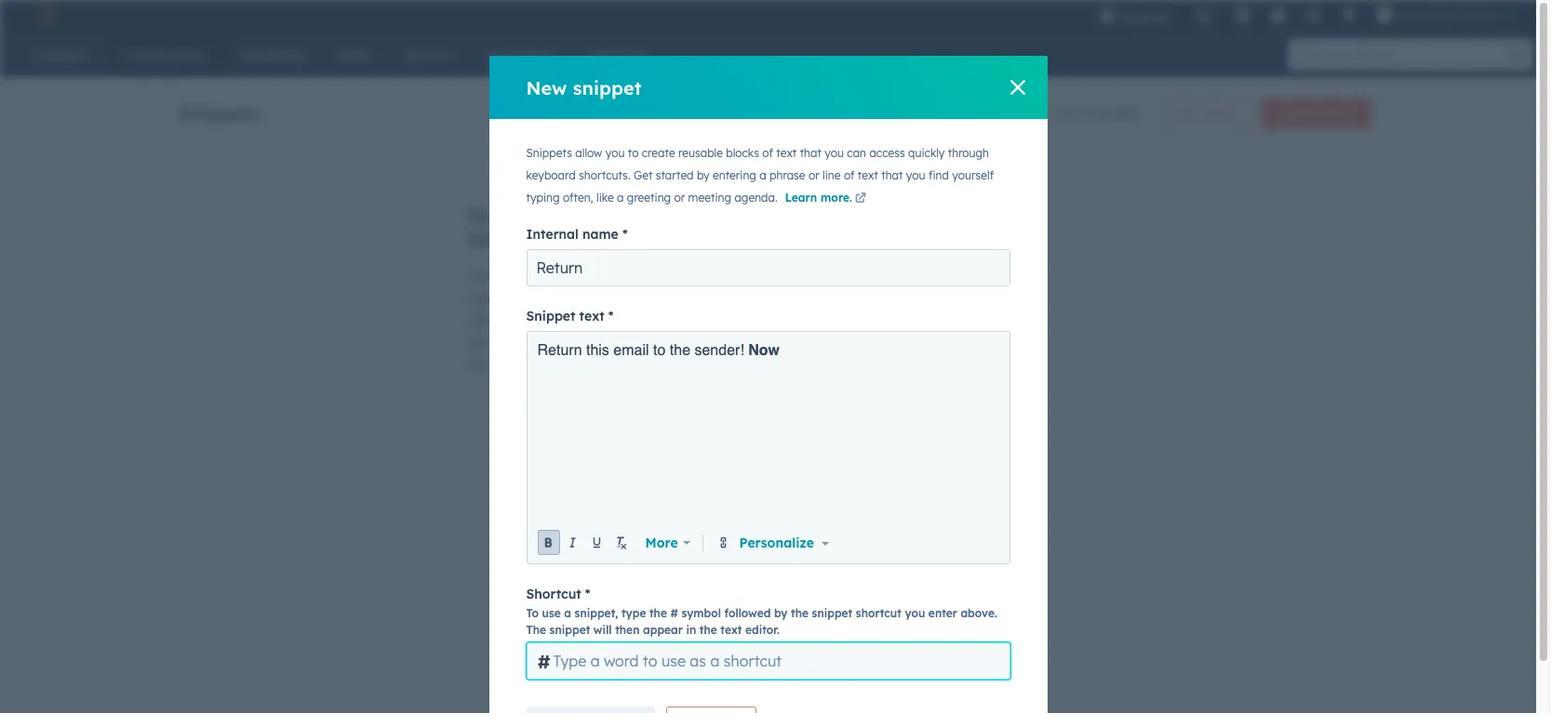 Task type: describe. For each thing, give the bounding box(es) containing it.
settings image
[[1306, 8, 1322, 25]]

apoptosis studios button
[[1365, 0, 1528, 30]]

like
[[596, 191, 614, 205]]

send
[[681, 313, 710, 329]]

snippet left shortcut
[[812, 607, 853, 621]]

snippets banner
[[180, 93, 1370, 128]]

and up send
[[701, 290, 725, 307]]

to right sent
[[621, 290, 633, 307]]

and inside save time writing emails and taking notes
[[705, 204, 740, 227]]

marketplaces button
[[1224, 0, 1263, 30]]

the inside text box
[[670, 342, 690, 359]]

you inside shortcut to use a snippet, type the # symbol followed by the snippet shortcut you enter above. the snippet will then appear in the text editor.
[[905, 607, 925, 621]]

taking
[[468, 227, 528, 250]]

entering
[[713, 168, 756, 182]]

the right followed on the bottom of page
[[791, 607, 809, 621]]

create shortcuts to your most common responses in emails sent to prospects and notes logged in your crm. quickly send emails and log notes without having to type the same thing over and over.
[[468, 268, 737, 374]]

of inside snippets banner
[[1065, 105, 1078, 122]]

typing
[[526, 191, 560, 205]]

Search HubSpot search field
[[1289, 39, 1517, 71]]

0 vertical spatial in
[[533, 290, 544, 307]]

learn
[[785, 191, 817, 205]]

keyboard
[[526, 168, 576, 182]]

over
[[563, 357, 590, 374]]

agenda.
[[734, 191, 778, 205]]

more
[[645, 535, 678, 551]]

5
[[1081, 105, 1089, 122]]

writing
[[566, 204, 632, 227]]

name
[[582, 226, 619, 243]]

1 vertical spatial or
[[674, 191, 685, 205]]

line
[[823, 168, 841, 182]]

common
[[655, 268, 709, 285]]

editor.
[[745, 623, 780, 637]]

1 vertical spatial that
[[881, 168, 903, 182]]

responses
[[468, 290, 529, 307]]

the up appear
[[649, 607, 667, 621]]

access
[[869, 146, 905, 160]]

shortcuts
[[512, 268, 570, 285]]

new folder button
[[1162, 99, 1251, 128]]

shortcut to use a snippet, type the # symbol followed by the snippet shortcut you enter above. the snippet will then appear in the text editor.
[[526, 586, 997, 637]]

sender!
[[695, 342, 744, 359]]

dialog containing new snippet
[[489, 56, 1047, 714]]

studios
[[1457, 7, 1500, 22]]

help button
[[1263, 0, 1294, 30]]

hubspot link
[[22, 4, 70, 26]]

link opens in a new window image
[[855, 191, 866, 207]]

personalize
[[739, 535, 814, 551]]

1 horizontal spatial of
[[844, 168, 855, 182]]

marketplaces image
[[1235, 8, 1252, 25]]

you up shortcuts.
[[605, 146, 625, 160]]

and down the logged
[[511, 335, 535, 352]]

type inside shortcut to use a snippet, type the # symbol followed by the snippet shortcut you enter above. the snippet will then appear in the text editor.
[[621, 607, 646, 621]]

1 vertical spatial your
[[566, 313, 593, 329]]

0
[[1053, 105, 1061, 122]]

snippet up allow
[[573, 76, 642, 99]]

without
[[599, 335, 645, 352]]

# inside shortcut to use a snippet, type the # symbol followed by the snippet shortcut you enter above. the snippet will then appear in the text editor.
[[670, 607, 678, 621]]

to
[[526, 607, 539, 621]]

new folder
[[1177, 106, 1235, 120]]

personalize button
[[735, 533, 833, 553]]

internal
[[526, 226, 579, 243]]

snippets for snippets
[[180, 101, 260, 124]]

2 vertical spatial notes
[[561, 335, 595, 352]]

1 vertical spatial in
[[552, 313, 562, 329]]

same
[[491, 357, 525, 374]]

quickly
[[908, 146, 945, 160]]

# inside shortcut element
[[537, 650, 551, 673]]

type inside "create shortcuts to your most common responses in emails sent to prospects and notes logged in your crm. quickly send emails and log notes without having to type the same thing over and over."
[[710, 335, 737, 352]]

then
[[615, 623, 640, 637]]

shortcut element
[[526, 643, 1010, 680]]

to right the email
[[653, 342, 666, 359]]

return
[[537, 342, 582, 359]]

to inside snippets allow you to create reusable blocks of text that you can access quickly through keyboard shortcuts. get started by entering a phrase or line of text that you find yourself typing often, like a greeting or meeting agenda.
[[628, 146, 639, 160]]

tara schultz image
[[1376, 7, 1393, 23]]

the
[[526, 623, 546, 637]]

1 vertical spatial of
[[762, 146, 773, 160]]

thing
[[528, 357, 560, 374]]

calling icon button
[[1187, 2, 1219, 29]]

you left can at the top right of the page
[[825, 146, 844, 160]]

blocks
[[726, 146, 759, 160]]

notifications button
[[1333, 0, 1365, 30]]

new snippet
[[526, 76, 642, 99]]

notes inside save time writing emails and taking notes
[[534, 227, 585, 250]]

symbol
[[681, 607, 721, 621]]

can
[[847, 146, 866, 160]]

text down sent
[[579, 308, 604, 325]]

now
[[748, 342, 780, 359]]

logged
[[505, 313, 548, 329]]

reusable
[[678, 146, 723, 160]]

over.
[[621, 357, 649, 374]]

create
[[642, 146, 675, 160]]

started
[[656, 168, 694, 182]]

folder
[[1204, 106, 1235, 120]]

quickly
[[632, 313, 677, 329]]

this
[[586, 342, 609, 359]]

save
[[468, 204, 513, 227]]

yourself
[[952, 168, 994, 182]]

text up phrase
[[776, 146, 797, 160]]

create snippet
[[1278, 106, 1355, 120]]

Type a word to use as a shortcut text field
[[526, 643, 1010, 680]]

snippet
[[526, 308, 575, 325]]

most
[[621, 268, 652, 285]]



Task type: vqa. For each thing, say whether or not it's contained in the screenshot.
details
no



Task type: locate. For each thing, give the bounding box(es) containing it.
1 vertical spatial new
[[1177, 106, 1201, 120]]

1 horizontal spatial by
[[774, 607, 788, 621]]

a right use
[[564, 607, 571, 621]]

settings link
[[1294, 0, 1333, 30]]

type up then
[[621, 607, 646, 621]]

text inside shortcut to use a snippet, type the # symbol followed by the snippet shortcut you enter above. the snippet will then appear in the text editor.
[[720, 623, 742, 637]]

create up responses at top
[[468, 268, 509, 285]]

1 horizontal spatial type
[[710, 335, 737, 352]]

1 horizontal spatial create
[[1278, 106, 1313, 120]]

new for new folder
[[1177, 106, 1201, 120]]

created
[[1092, 105, 1139, 122]]

the down send
[[670, 342, 690, 359]]

snippet,
[[575, 607, 618, 621]]

the left same
[[468, 357, 488, 374]]

appear
[[643, 623, 683, 637]]

0 horizontal spatial create
[[468, 268, 509, 285]]

None text field
[[537, 341, 1000, 527]]

snippets for snippets allow you to create reusable blocks of text that you can access quickly through keyboard shortcuts. get started by entering a phrase or line of text that you find yourself typing often, like a greeting or meeting agenda.
[[526, 146, 572, 160]]

you
[[605, 146, 625, 160], [825, 146, 844, 160], [906, 168, 925, 182], [905, 607, 925, 621]]

snippet inside 'button'
[[1316, 106, 1355, 120]]

to down send
[[694, 335, 706, 352]]

0 horizontal spatial #
[[537, 650, 551, 673]]

snippet text
[[526, 308, 604, 325]]

1 vertical spatial a
[[617, 191, 624, 205]]

by
[[697, 168, 710, 182], [774, 607, 788, 621]]

1 horizontal spatial #
[[670, 607, 678, 621]]

menu
[[1088, 0, 1528, 36]]

upgrade image
[[1099, 8, 1116, 25]]

emails inside save time writing emails and taking notes
[[638, 204, 699, 227]]

# up appear
[[670, 607, 678, 621]]

apoptosis
[[1397, 7, 1454, 22]]

a inside shortcut to use a snippet, type the # symbol followed by the snippet shortcut you enter above. the snippet will then appear in the text editor.
[[564, 607, 571, 621]]

create inside 'button'
[[1278, 106, 1313, 120]]

0 vertical spatial #
[[670, 607, 678, 621]]

2 horizontal spatial in
[[686, 623, 696, 637]]

in up log
[[552, 313, 562, 329]]

create for create snippet
[[1278, 106, 1313, 120]]

emails down started
[[638, 204, 699, 227]]

the
[[670, 342, 690, 359], [468, 357, 488, 374], [649, 607, 667, 621], [791, 607, 809, 621], [699, 623, 717, 637]]

your up sent
[[590, 268, 617, 285]]

learn more.
[[785, 191, 852, 205]]

calling icon image
[[1195, 9, 1212, 26]]

dialog
[[489, 56, 1047, 714]]

text down followed on the bottom of page
[[720, 623, 742, 637]]

new left 'folder'
[[1177, 106, 1201, 120]]

create for create shortcuts to your most common responses in emails sent to prospects and notes logged in your crm. quickly send emails and log notes without having to type the same thing over and over.
[[468, 268, 509, 285]]

prospects
[[637, 290, 697, 307]]

snippets inside snippets banner
[[180, 101, 260, 124]]

0 horizontal spatial new
[[526, 76, 567, 99]]

2 horizontal spatial of
[[1065, 105, 1078, 122]]

crm.
[[597, 313, 629, 329]]

1 vertical spatial create
[[468, 268, 509, 285]]

none text field containing return this email to the sender!
[[537, 341, 1000, 527]]

by down "reusable"
[[697, 168, 710, 182]]

by inside snippets allow you to create reusable blocks of text that you can access quickly through keyboard shortcuts. get started by entering a phrase or line of text that you find yourself typing often, like a greeting or meeting agenda.
[[697, 168, 710, 182]]

1 horizontal spatial new
[[1177, 106, 1201, 120]]

2 vertical spatial of
[[844, 168, 855, 182]]

create right 'folder'
[[1278, 106, 1313, 120]]

a right 'like' on the top of the page
[[617, 191, 624, 205]]

0 vertical spatial by
[[697, 168, 710, 182]]

often,
[[563, 191, 593, 205]]

0 vertical spatial a
[[759, 168, 766, 182]]

that down access
[[881, 168, 903, 182]]

log
[[539, 335, 558, 352]]

type down send
[[710, 335, 737, 352]]

or down started
[[674, 191, 685, 205]]

0 horizontal spatial a
[[564, 607, 571, 621]]

0 of 5 created
[[1053, 105, 1139, 122]]

1 horizontal spatial snippets
[[526, 146, 572, 160]]

upgrade
[[1119, 9, 1172, 24]]

1 vertical spatial snippets
[[526, 146, 572, 160]]

sent
[[591, 290, 617, 307]]

2 vertical spatial in
[[686, 623, 696, 637]]

to
[[628, 146, 639, 160], [573, 268, 586, 285], [621, 290, 633, 307], [694, 335, 706, 352], [653, 342, 666, 359]]

notes up over
[[561, 335, 595, 352]]

0 horizontal spatial that
[[800, 146, 821, 160]]

the down symbol
[[699, 623, 717, 637]]

email
[[613, 342, 649, 359]]

2 vertical spatial emails
[[468, 335, 508, 352]]

save time writing emails and taking notes
[[468, 204, 740, 250]]

close image
[[1010, 80, 1025, 95]]

create
[[1278, 106, 1313, 120], [468, 268, 509, 285]]

new for new snippet
[[526, 76, 567, 99]]

snippets inside snippets allow you to create reusable blocks of text that you can access quickly through keyboard shortcuts. get started by entering a phrase or line of text that you find yourself typing often, like a greeting or meeting agenda.
[[526, 146, 572, 160]]

will
[[593, 623, 612, 637]]

learn more. link
[[785, 191, 869, 207]]

apoptosis studios
[[1397, 7, 1500, 22]]

return this email to the sender! now
[[537, 342, 780, 359]]

search image
[[1507, 47, 1524, 63]]

you left enter
[[905, 607, 925, 621]]

snippet
[[573, 76, 642, 99], [1316, 106, 1355, 120], [812, 607, 853, 621], [550, 623, 590, 637]]

or left line
[[808, 168, 819, 182]]

0 horizontal spatial of
[[762, 146, 773, 160]]

new up the keyboard
[[526, 76, 567, 99]]

time
[[519, 204, 561, 227]]

of right line
[[844, 168, 855, 182]]

menu containing apoptosis studios
[[1088, 0, 1528, 36]]

enter
[[928, 607, 957, 621]]

in inside shortcut to use a snippet, type the # symbol followed by the snippet shortcut you enter above. the snippet will then appear in the text editor.
[[686, 623, 696, 637]]

1 vertical spatial type
[[621, 607, 646, 621]]

by inside shortcut to use a snippet, type the # symbol followed by the snippet shortcut you enter above. the snippet will then appear in the text editor.
[[774, 607, 788, 621]]

and down entering
[[705, 204, 740, 227]]

and down without
[[594, 357, 618, 374]]

of
[[1065, 105, 1078, 122], [762, 146, 773, 160], [844, 168, 855, 182]]

get
[[634, 168, 653, 182]]

find
[[928, 168, 949, 182]]

greeting
[[627, 191, 671, 205]]

1 vertical spatial by
[[774, 607, 788, 621]]

# down the
[[537, 650, 551, 673]]

having
[[648, 335, 690, 352]]

phrase
[[770, 168, 805, 182]]

2 horizontal spatial a
[[759, 168, 766, 182]]

new
[[526, 76, 567, 99], [1177, 106, 1201, 120]]

1 vertical spatial #
[[537, 650, 551, 673]]

2 vertical spatial a
[[564, 607, 571, 621]]

emails up snippet text
[[548, 290, 587, 307]]

snippets allow you to create reusable blocks of text that you can access quickly through keyboard shortcuts. get started by entering a phrase or line of text that you find yourself typing often, like a greeting or meeting agenda.
[[526, 146, 994, 205]]

0 vertical spatial new
[[526, 76, 567, 99]]

a
[[759, 168, 766, 182], [617, 191, 624, 205], [564, 607, 571, 621]]

0 vertical spatial of
[[1065, 105, 1078, 122]]

your down sent
[[566, 313, 593, 329]]

hubspot image
[[33, 4, 56, 26]]

0 horizontal spatial by
[[697, 168, 710, 182]]

1 vertical spatial emails
[[548, 290, 587, 307]]

your
[[590, 268, 617, 285], [566, 313, 593, 329]]

you left find
[[906, 168, 925, 182]]

shortcuts.
[[579, 168, 630, 182]]

1 horizontal spatial or
[[808, 168, 819, 182]]

0 vertical spatial type
[[710, 335, 737, 352]]

a up the agenda.
[[759, 168, 766, 182]]

in down symbol
[[686, 623, 696, 637]]

1 horizontal spatial in
[[552, 313, 562, 329]]

search button
[[1498, 39, 1533, 71]]

0 vertical spatial create
[[1278, 106, 1313, 120]]

0 vertical spatial that
[[800, 146, 821, 160]]

notes up shortcuts
[[534, 227, 585, 250]]

notes down responses at top
[[468, 313, 502, 329]]

internal name
[[526, 226, 619, 243]]

meeting
[[688, 191, 731, 205]]

of right blocks
[[762, 146, 773, 160]]

shortcut
[[526, 586, 581, 603]]

type
[[710, 335, 737, 352], [621, 607, 646, 621]]

link opens in a new window image
[[855, 194, 866, 205]]

0 horizontal spatial type
[[621, 607, 646, 621]]

more.
[[821, 191, 852, 205]]

new inside 'new folder' button
[[1177, 106, 1201, 120]]

Internal name text field
[[526, 249, 1010, 287]]

0 horizontal spatial emails
[[468, 335, 508, 352]]

snippets
[[180, 101, 260, 124], [526, 146, 572, 160]]

to up get
[[628, 146, 639, 160]]

to right shortcuts
[[573, 268, 586, 285]]

text
[[776, 146, 797, 160], [858, 168, 878, 182], [579, 308, 604, 325], [720, 623, 742, 637]]

0 vertical spatial your
[[590, 268, 617, 285]]

1 horizontal spatial a
[[617, 191, 624, 205]]

by up editor.
[[774, 607, 788, 621]]

shortcut
[[856, 607, 901, 621]]

0 vertical spatial emails
[[638, 204, 699, 227]]

in up snippet
[[533, 290, 544, 307]]

text up link opens in a new window image
[[858, 168, 878, 182]]

above.
[[961, 607, 997, 621]]

through
[[948, 146, 989, 160]]

followed
[[724, 607, 771, 621]]

1 vertical spatial notes
[[468, 313, 502, 329]]

allow
[[575, 146, 602, 160]]

0 vertical spatial snippets
[[180, 101, 260, 124]]

help image
[[1270, 8, 1287, 25]]

notes
[[534, 227, 585, 250], [468, 313, 502, 329], [561, 335, 595, 352]]

create inside "create shortcuts to your most common responses in emails sent to prospects and notes logged in your crm. quickly send emails and log notes without having to type the same thing over and over."
[[468, 268, 509, 285]]

notifications image
[[1341, 8, 1358, 25]]

that up phrase
[[800, 146, 821, 160]]

that
[[800, 146, 821, 160], [881, 168, 903, 182]]

use
[[542, 607, 561, 621]]

of left 5 at the top
[[1065, 105, 1078, 122]]

0 vertical spatial notes
[[534, 227, 585, 250]]

#
[[670, 607, 678, 621], [537, 650, 551, 673]]

more button
[[633, 534, 703, 552]]

emails
[[638, 204, 699, 227], [548, 290, 587, 307], [468, 335, 508, 352]]

0 horizontal spatial or
[[674, 191, 685, 205]]

snippet down search hubspot search box
[[1316, 106, 1355, 120]]

0 horizontal spatial snippets
[[180, 101, 260, 124]]

1 horizontal spatial emails
[[548, 290, 587, 307]]

emails up same
[[468, 335, 508, 352]]

1 horizontal spatial that
[[881, 168, 903, 182]]

0 horizontal spatial in
[[533, 290, 544, 307]]

2 horizontal spatial emails
[[638, 204, 699, 227]]

and
[[705, 204, 740, 227], [701, 290, 725, 307], [511, 335, 535, 352], [594, 357, 618, 374]]

the inside "create shortcuts to your most common responses in emails sent to prospects and notes logged in your crm. quickly send emails and log notes without having to type the same thing over and over."
[[468, 357, 488, 374]]

snippet down use
[[550, 623, 590, 637]]

0 vertical spatial or
[[808, 168, 819, 182]]

create snippet button
[[1262, 99, 1370, 128]]



